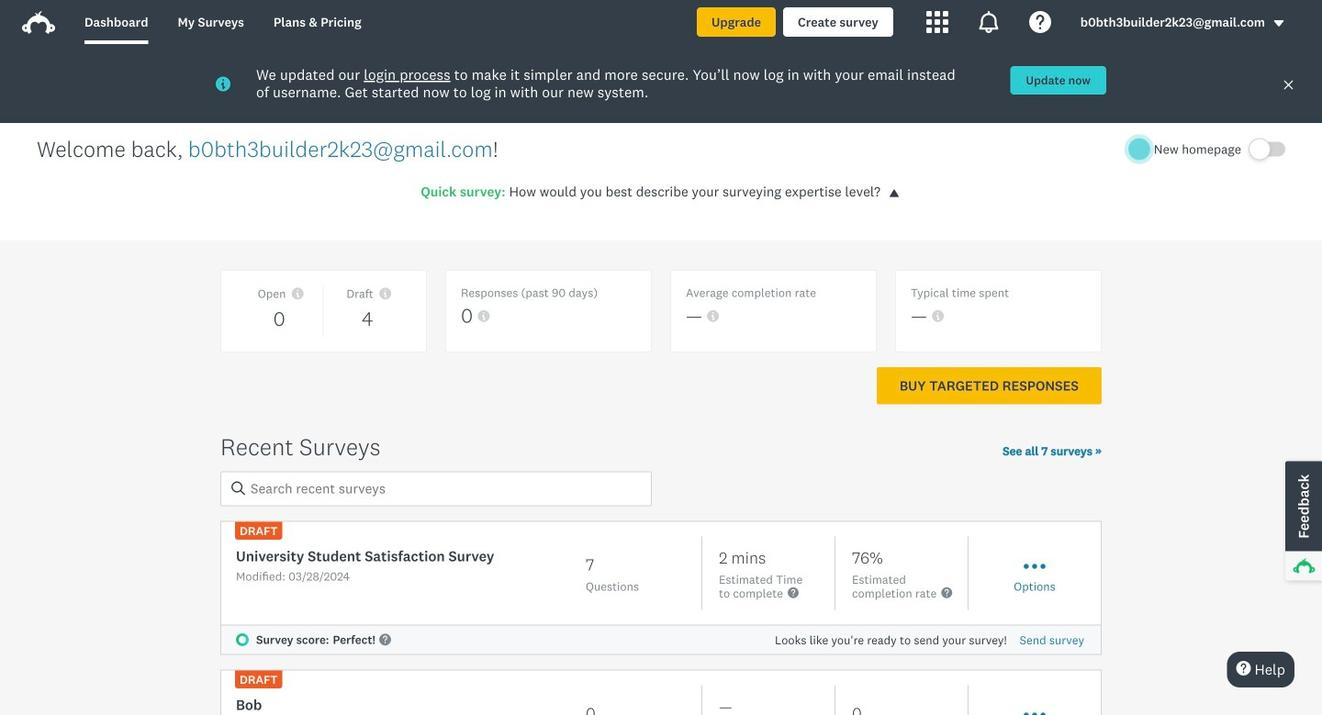 Task type: locate. For each thing, give the bounding box(es) containing it.
help icon image
[[1030, 11, 1052, 33]]

0 horizontal spatial products icon image
[[927, 11, 949, 33]]

None field
[[220, 471, 652, 506]]

products icon image
[[927, 11, 949, 33], [978, 11, 1000, 33]]

surveymonkey logo image
[[22, 11, 55, 34]]

1 horizontal spatial products icon image
[[978, 11, 1000, 33]]

x image
[[1283, 79, 1295, 91]]



Task type: describe. For each thing, give the bounding box(es) containing it.
2 products icon image from the left
[[978, 11, 1000, 33]]

1 products icon image from the left
[[927, 11, 949, 33]]

Search recent surveys text field
[[220, 471, 652, 506]]

dropdown arrow image
[[1273, 17, 1286, 30]]



Task type: vqa. For each thing, say whether or not it's contained in the screenshot.
ZOOM image at right
no



